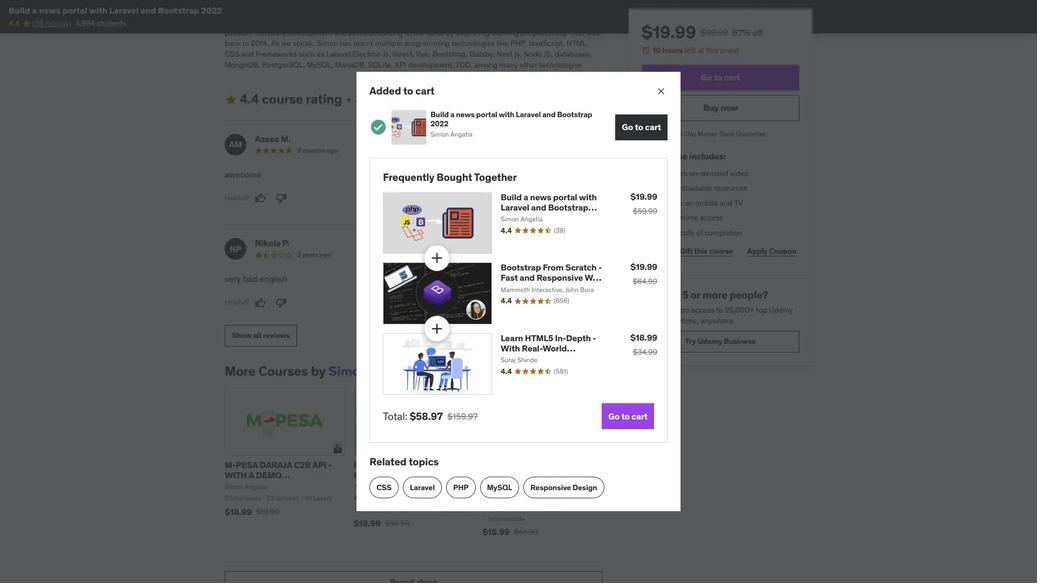 Task type: vqa. For each thing, say whether or not it's contained in the screenshot.
KW
yes



Task type: describe. For each thing, give the bounding box(es) containing it.
hours for 62 lectures
[[376, 506, 393, 514]]

laravel inside build a hotspot management app with laravel & router os api
[[521, 470, 549, 481]]

web
[[585, 273, 603, 283]]

api inside 'simon is  both a college trained and self-taught full stack software developer, programming tutor and mentor. he has more than 4 years experience in programming, having began programming while at the university. he went to university to study bachelor of commerce and its when he was still in campus that he learn't about his passion- software development and acted according to the same by beginning learning programming. that was back in 2014. as we speak, simon has learnt multiple programming technologies like php, javascript, html, css and frameworks such as laravel,electron js, react, vue, bootstrap, gatsby, next js, node js, databases: mongodb, postgresql, mysql, mariadb, sqlite, api development, tdd  among many other technologies'
[[395, 60, 407, 69]]

0 horizontal spatial portal
[[62, 5, 87, 16]]

sqlite,
[[368, 60, 393, 69]]

4.5 total hours
[[483, 506, 524, 514]]

guarantee
[[737, 129, 767, 138]]

mariadb,
[[335, 60, 366, 69]]

gift this course link
[[677, 241, 736, 262]]

bura
[[580, 286, 594, 294]]

2 horizontal spatial go
[[701, 72, 713, 83]]

0 horizontal spatial has
[[236, 7, 248, 17]]

and inside build a news portal with laravel and bootstrap 2022
[[531, 202, 547, 213]]

2 horizontal spatial course
[[710, 247, 733, 256]]

price!
[[721, 45, 740, 55]]

that
[[570, 28, 585, 38]]

1 vertical spatial this
[[695, 247, 708, 256]]

with
[[225, 470, 247, 481]]

$18.99 for $18.99 $19.99
[[225, 507, 252, 518]]

css inside added to cart dialog
[[377, 483, 392, 493]]

656 reviews element
[[554, 297, 570, 306]]

$18.99 for $18.99 $34.99
[[631, 332, 658, 343]]

with inside build  developer's blog with laravel 9 and bootstrap 2022 simon angatia
[[446, 460, 464, 471]]

mark review by nikola p. as helpful image
[[255, 298, 266, 308]]

together
[[474, 171, 517, 184]]

2022 inside build  developer's blog with laravel 9 and bootstrap 2022 simon angatia
[[450, 470, 471, 481]]

campus
[[483, 17, 510, 27]]

courses
[[259, 363, 308, 380]]

alarm image
[[642, 46, 651, 55]]

bootstrap,
[[432, 49, 468, 59]]

awesome for awesome course.... i loved it...
[[423, 169, 459, 180]]

and inside bootstrap from scratch - fast and responsive web development
[[520, 273, 535, 283]]

still
[[462, 17, 474, 27]]

among
[[475, 60, 498, 69]]

build inside build a hotspot management app with laravel & router os api
[[483, 460, 504, 471]]

taught
[[362, 0, 384, 6]]

4.4 right medium icon
[[240, 91, 259, 108]]

1 horizontal spatial technologies
[[539, 60, 583, 69]]

bootstrap from scratch - fast and responsive web development link
[[501, 262, 603, 294]]

php,
[[511, 39, 527, 48]]

$59.99 for $19.99 $59.99 67% off
[[701, 27, 729, 38]]

angatia down it...
[[521, 215, 543, 223]]

get
[[642, 306, 654, 315]]

speak,
[[293, 39, 315, 48]]

both
[[257, 0, 273, 6]]

$59.99 for $19.99 $59.99
[[633, 206, 658, 216]]

buy now button
[[642, 95, 800, 121]]

i
[[498, 169, 500, 180]]

css inside 'simon is  both a college trained and self-taught full stack software developer, programming tutor and mentor. he has more than 4 years experience in programming, having began programming while at the university. he went to university to study bachelor of commerce and its when he was still in campus that he learn't about his passion- software development and acted according to the same by beginning learning programming. that was back in 2014. as we speak, simon has learnt multiple programming technologies like php, javascript, html, css and frameworks such as laravel,electron js, react, vue, bootstrap, gatsby, next js, node js, databases: mongodb, postgresql, mysql, mariadb, sqlite, api development, tdd  among many other technologies'
[[225, 49, 240, 59]]

2 vertical spatial go to cart button
[[602, 404, 654, 430]]

67%
[[733, 27, 751, 38]]

english
[[260, 274, 288, 284]]

and inside build a news portal with laravel and bootstrap 2022 simon angatia
[[543, 110, 556, 119]]

1 horizontal spatial in
[[351, 7, 358, 17]]

lectures for 23 lectures
[[276, 494, 299, 503]]

4.4 for bootstrap
[[501, 296, 512, 306]]

a inside build a hotspot management app with laravel & router os api
[[506, 460, 510, 471]]

postgresql,
[[262, 60, 305, 69]]

when
[[417, 17, 435, 27]]

php link
[[446, 477, 476, 499]]

bootstrap inside build  developer's blog with laravel 9 and bootstrap 2022 simon angatia
[[408, 470, 448, 481]]

go to cart for go to cart button to the top
[[701, 72, 741, 83]]

javascript,
[[529, 39, 565, 48]]

js,
[[515, 49, 522, 59]]

top
[[757, 306, 768, 315]]

left
[[685, 45, 696, 55]]

college
[[280, 0, 305, 6]]

same
[[426, 28, 445, 38]]

mark review by muazam a. as helpful image
[[453, 193, 463, 204]]

4 downloadable resources
[[659, 183, 748, 193]]

kee
[[453, 238, 468, 249]]

try udemy business
[[686, 337, 756, 346]]

$19.99 inside $18.99 $19.99
[[256, 507, 279, 517]]

gift this course
[[680, 247, 733, 256]]

4 inside 'simon is  both a college trained and self-taught full stack software developer, programming tutor and mentor. he has more than 4 years experience in programming, having began programming while at the university. he went to university to study bachelor of commerce and its when he was still in campus that he learn't about his passion- software development and acted according to the same by beginning learning programming. that was back in 2014. as we speak, simon has learnt multiple programming technologies like php, javascript, html, css and frameworks such as laravel,electron js, react, vue, bootstrap, gatsby, next js, node js, databases: mongodb, postgresql, mysql, mariadb, sqlite, api development, tdd  among many other technologies'
[[286, 7, 291, 17]]

a up (39
[[32, 5, 37, 16]]

responsive design
[[531, 483, 598, 493]]

39 reviews element
[[554, 226, 566, 235]]

1 vertical spatial of
[[697, 228, 703, 238]]

people?
[[730, 288, 768, 301]]

build inside build a news portal with laravel and bootstrap 2022 simon angatia
[[431, 110, 449, 119]]

$19.99 $64.99
[[631, 262, 658, 287]]

apply
[[748, 247, 768, 256]]

xsmall image for access
[[642, 198, 651, 209]]

learning
[[492, 28, 519, 38]]

$58.97
[[410, 410, 443, 423]]

suraj shinde
[[501, 356, 538, 364]]

1 vertical spatial go to cart button
[[616, 114, 668, 140]]

software
[[421, 0, 450, 6]]

0 vertical spatial was
[[447, 17, 460, 27]]

mentor.
[[569, 0, 595, 6]]

all for 62 lectures
[[436, 506, 444, 514]]

training 5 or more people? get your team access to 25,000+ top udemy courses anytime, anywhere.
[[642, 288, 793, 326]]

$44.99
[[514, 528, 539, 537]]

1 vertical spatial years
[[302, 251, 318, 259]]

close modal image
[[656, 86, 667, 97]]

with inside build a news portal with laravel and bootstrap 2022 simon angatia
[[499, 110, 515, 119]]

that
[[512, 17, 525, 27]]

23 lectures
[[267, 494, 299, 503]]

laravel inside build  developer's blog with laravel 9 and bootstrap 2022 simon angatia
[[354, 470, 382, 481]]

0 vertical spatial the
[[531, 7, 542, 17]]

simon angatia for more courses by
[[225, 483, 267, 491]]

related
[[370, 456, 407, 469]]

1 vertical spatial responsive
[[531, 483, 571, 493]]

(4)
[[407, 494, 414, 503]]

levels for 62 lectures
[[445, 506, 464, 514]]

1 vertical spatial by
[[311, 363, 326, 380]]

tv
[[734, 198, 743, 208]]

angatia down a
[[245, 483, 267, 491]]

build a news portal with laravel and bootstrap 2022 inside added to cart dialog
[[501, 192, 597, 223]]

reviews
[[263, 331, 290, 341]]

it...
[[525, 169, 536, 180]]

depth
[[566, 333, 591, 344]]

portal inside build a news portal with laravel and bootstrap 2022 simon angatia
[[476, 110, 497, 119]]

laravel inside build a news portal with laravel and bootstrap 2022
[[501, 202, 530, 213]]

bad
[[243, 274, 258, 284]]

as
[[317, 49, 325, 59]]

with inside build a hotspot management app with laravel & router os api
[[501, 470, 519, 481]]

buy now
[[704, 102, 738, 113]]

awesome course.... i loved it...
[[423, 169, 536, 180]]

with
[[501, 343, 520, 354]]

azeez
[[255, 133, 279, 144]]

- inside "m-pesa daraja  c2b api - with a demo project(laravel)"
[[328, 460, 332, 471]]

ago for p.
[[320, 251, 331, 259]]

bootstrap inside bootstrap from scratch - fast and responsive web development
[[501, 262, 541, 273]]

azeez m.
[[255, 133, 291, 144]]

resources
[[715, 183, 748, 193]]

according
[[370, 28, 403, 38]]

bootstrap inside build a news portal with laravel and bootstrap 2022 simon angatia
[[557, 110, 593, 119]]

0 horizontal spatial build a news portal with laravel and bootstrap 2022
[[9, 5, 222, 16]]

5 inside training 5 or more people? get your team access to 25,000+ top udemy courses anytime, anywhere.
[[683, 288, 689, 301]]

xsmall image
[[345, 95, 353, 104]]

databases:
[[555, 49, 592, 59]]

build a news portal with laravel and bootstrap 2022 link
[[501, 192, 597, 223]]

1 vertical spatial full
[[659, 213, 671, 223]]

1 vertical spatial programming
[[456, 7, 501, 17]]

years inside 'simon is  both a college trained and self-taught full stack software developer, programming tutor and mentor. he has more than 4 years experience in programming, having began programming while at the university. he went to university to study bachelor of commerce and its when he was still in campus that he learn't about his passion- software development and acted according to the same by beginning learning programming. that was back in 2014. as we speak, simon has learnt multiple programming technologies like php, javascript, html, css and frameworks such as laravel,electron js, react, vue, bootstrap, gatsby, next js, node js, databases: mongodb, postgresql, mysql, mariadb, sqlite, api development, tdd  among many other technologies'
[[292, 7, 311, 17]]

c2b
[[294, 460, 311, 471]]

4.4 left (39
[[9, 19, 20, 28]]

mark review by nikola p. as unhelpful image
[[275, 298, 286, 308]]

0 horizontal spatial total
[[230, 494, 243, 503]]

build a news portal with laravel and bootstrap 2022 simon angatia
[[431, 110, 593, 139]]

62 lectures
[[398, 506, 431, 514]]

$18.99 for $18.99 $59.99
[[354, 518, 381, 529]]

multiple
[[375, 39, 403, 48]]

router
[[558, 470, 585, 481]]

total for build a hotspot management app with laravel & router os api
[[493, 506, 506, 514]]

simon inside build  developer's blog with laravel 9 and bootstrap 2022 simon angatia
[[354, 483, 372, 491]]

0 vertical spatial news
[[39, 5, 61, 16]]

its
[[407, 17, 415, 27]]

muazam
[[453, 133, 487, 144]]

0 horizontal spatial technologies
[[452, 39, 495, 48]]

0 horizontal spatial udemy
[[698, 337, 723, 346]]

1 vertical spatial was
[[587, 28, 600, 38]]

0 vertical spatial access
[[700, 213, 724, 223]]

mobile
[[696, 198, 718, 208]]

off
[[753, 27, 763, 38]]

course for this
[[661, 151, 688, 162]]

ratings)
[[45, 19, 71, 28]]

0 horizontal spatial the
[[413, 28, 424, 38]]

a
[[249, 470, 254, 481]]

medium image
[[225, 93, 238, 106]]

hours right 18
[[669, 168, 688, 178]]

p.
[[282, 238, 289, 249]]

laravel up (4)
[[410, 483, 435, 493]]

10 hours left at this price!
[[653, 45, 740, 55]]

(656)
[[554, 297, 570, 305]]

commerce
[[355, 17, 390, 27]]

lifetime
[[673, 213, 699, 223]]

kee yong w.
[[453, 238, 502, 249]]

30-
[[675, 129, 686, 138]]



Task type: locate. For each thing, give the bounding box(es) containing it.
- inside bootstrap from scratch - fast and responsive web development
[[599, 262, 602, 273]]

0 vertical spatial api
[[395, 60, 407, 69]]

1 vertical spatial go
[[622, 122, 633, 133]]

of down full lifetime access
[[697, 228, 703, 238]]

management
[[547, 460, 600, 471]]

simon angatia inside added to cart dialog
[[501, 215, 543, 223]]

m-pesa daraja  c2b api - with a demo project(laravel)
[[225, 460, 332, 491]]

other
[[520, 60, 538, 69]]

css up 12 total hours
[[377, 483, 392, 493]]

access down 'or'
[[691, 306, 715, 315]]

1 horizontal spatial -
[[593, 333, 596, 344]]

this right gift
[[695, 247, 708, 256]]

2 vertical spatial programming
[[404, 39, 450, 48]]

at right left
[[698, 45, 705, 55]]

began
[[433, 7, 454, 17]]

helpful? for awesome
[[225, 194, 249, 202]]

all levels down php link
[[436, 506, 464, 514]]

total up $18.99 $19.99
[[230, 494, 243, 503]]

bootstrap inside build a news portal with laravel and bootstrap 2022
[[548, 202, 589, 213]]

angatia left a.
[[451, 130, 473, 139]]

4.4 course rating
[[240, 91, 342, 108]]

3 xsmall image from the top
[[642, 213, 651, 224]]

learn html5 in-depth - with real-world examples link
[[501, 333, 596, 364]]

nikola
[[255, 238, 281, 249]]

1 vertical spatial course
[[661, 151, 688, 162]]

learnt
[[354, 39, 373, 48]]

nikola p.
[[255, 238, 289, 249]]

js,
[[383, 49, 391, 59]]

lectures
[[276, 494, 299, 503], [407, 506, 431, 514], [539, 506, 563, 514]]

a inside 'simon is  both a college trained and self-taught full stack software developer, programming tutor and mentor. he has more than 4 years experience in programming, having began programming while at the university. he went to university to study bachelor of commerce and its when he was still in campus that he learn't about his passion- software development and acted according to the same by beginning learning programming. that was back in 2014. as we speak, simon has learnt multiple programming technologies like php, javascript, html, css and frameworks such as laravel,electron js, react, vue, bootstrap, gatsby, next js, node js, databases: mongodb, postgresql, mysql, mariadb, sqlite, api development, tdd  among many other technologies'
[[275, 0, 279, 6]]

581 reviews element
[[554, 367, 568, 376]]

0 horizontal spatial he
[[437, 17, 445, 27]]

2022 inside build a news portal with laravel and bootstrap 2022 simon angatia
[[431, 119, 449, 128]]

demo
[[256, 470, 282, 481]]

or
[[691, 288, 701, 301]]

frequently bought together
[[383, 171, 517, 184]]

tutor
[[536, 0, 553, 6]]

0 vertical spatial all
[[305, 494, 312, 503]]

more right 'or'
[[703, 288, 728, 301]]

having
[[409, 7, 431, 17]]

total right the '12'
[[362, 506, 375, 514]]

0 vertical spatial programming
[[489, 0, 535, 6]]

1 horizontal spatial lectures
[[407, 506, 431, 514]]

by right the same
[[446, 28, 454, 38]]

ago for m.
[[327, 146, 338, 155]]

he up went
[[225, 7, 234, 17]]

programming
[[489, 0, 535, 6], [456, 7, 501, 17], [404, 39, 450, 48]]

0 horizontal spatial more
[[250, 7, 268, 17]]

about
[[560, 17, 580, 27]]

helpful? for good!
[[423, 298, 447, 307]]

mark review by kee yong w. as unhelpful image
[[473, 298, 484, 308]]

2022
[[201, 5, 222, 16], [431, 119, 449, 128], [501, 212, 522, 223], [450, 470, 471, 481]]

2022 up w.
[[501, 212, 522, 223]]

the down tutor
[[531, 7, 542, 17]]

awesome for awesome
[[225, 169, 262, 180]]

bought
[[437, 171, 472, 184]]

0 horizontal spatial css
[[225, 49, 240, 59]]

0 vertical spatial this
[[706, 45, 719, 55]]

stack
[[400, 0, 419, 6]]

hours right 10 at the top of page
[[663, 45, 683, 55]]

mammoth interactive, john bura
[[501, 286, 594, 294]]

$19.99 up 10 at the top of page
[[642, 21, 696, 43]]

levels left 4.3
[[313, 494, 332, 503]]

$19.99 for $19.99 $64.99
[[631, 262, 658, 272]]

xsmall image down this
[[642, 183, 651, 194]]

portal up a.
[[476, 110, 497, 119]]

4.4 for learn
[[501, 367, 512, 377]]

access
[[659, 198, 683, 208]]

2022 up ma
[[431, 119, 449, 128]]

1 horizontal spatial build a news portal with laravel and bootstrap 2022
[[501, 192, 597, 223]]

1 vertical spatial api
[[313, 460, 327, 471]]

1 horizontal spatial awesome
[[423, 169, 459, 180]]

this left price!
[[706, 45, 719, 55]]

news inside build a news portal with laravel and bootstrap 2022
[[530, 192, 552, 202]]

a inside build a news portal with laravel and bootstrap 2022
[[524, 192, 529, 202]]

2 horizontal spatial in
[[476, 17, 482, 27]]

2022 inside build a news portal with laravel and bootstrap 2022
[[501, 212, 522, 223]]

5 down with
[[225, 494, 229, 503]]

developer,
[[452, 0, 487, 6]]

api
[[395, 60, 407, 69], [313, 460, 327, 471], [483, 481, 497, 491]]

0 horizontal spatial api
[[313, 460, 327, 471]]

responsive
[[537, 273, 583, 283], [531, 483, 571, 493]]

1 vertical spatial the
[[413, 28, 424, 38]]

courses
[[642, 316, 669, 326]]

software
[[256, 28, 286, 38]]

responsive up interactive,
[[537, 273, 583, 283]]

angatia up 12 total hours
[[374, 483, 396, 491]]

laravel down related
[[354, 470, 382, 481]]

2 horizontal spatial -
[[599, 262, 602, 273]]

1 vertical spatial ago
[[320, 251, 331, 259]]

1 vertical spatial udemy
[[698, 337, 723, 346]]

12
[[354, 506, 360, 514]]

0 vertical spatial 5
[[683, 288, 689, 301]]

all levels
[[305, 494, 332, 503], [436, 506, 464, 514]]

total:
[[383, 410, 408, 423]]

1 horizontal spatial 4
[[659, 183, 664, 193]]

$18.99 down the 5 total hours
[[225, 507, 252, 518]]

$19.99 down 23
[[256, 507, 279, 517]]

news up muazam
[[456, 110, 475, 119]]

1 horizontal spatial has
[[340, 39, 352, 48]]

- right depth
[[593, 333, 596, 344]]

responsive inside bootstrap from scratch - fast and responsive web development
[[537, 273, 583, 283]]

build
[[9, 5, 30, 16], [431, 110, 449, 119], [501, 192, 522, 202], [354, 460, 375, 471], [483, 460, 504, 471]]

build inside build a news portal with laravel and bootstrap 2022
[[501, 192, 522, 202]]

added to cart dialog
[[357, 72, 681, 512]]

0 vertical spatial ago
[[327, 146, 338, 155]]

lectures right 23
[[276, 494, 299, 503]]

interactive,
[[532, 286, 564, 294]]

mysql,
[[307, 60, 333, 69]]

very
[[225, 274, 241, 284]]

technologies down beginning
[[452, 39, 495, 48]]

total: $58.97 $159.97
[[383, 410, 478, 423]]

mark review by azeez m. as unhelpful image
[[275, 193, 286, 204]]

a right app
[[506, 460, 510, 471]]

portal inside build a news portal with laravel and bootstrap 2022
[[553, 192, 578, 202]]

ago right 2
[[320, 251, 331, 259]]

1 vertical spatial technologies
[[539, 60, 583, 69]]

shinde
[[518, 356, 538, 364]]

lectures for 62 lectures
[[407, 506, 431, 514]]

levels for 23 lectures
[[313, 494, 332, 503]]

0 vertical spatial go
[[701, 72, 713, 83]]

1 vertical spatial all
[[436, 506, 444, 514]]

laravel,electron
[[327, 49, 381, 59]]

$19.99 $59.99
[[631, 191, 658, 216]]

was left still on the top left of page
[[447, 17, 460, 27]]

the
[[531, 7, 542, 17], [413, 28, 424, 38]]

0 horizontal spatial go
[[609, 411, 620, 422]]

by inside 'simon is  both a college trained and self-taught full stack software developer, programming tutor and mentor. he has more than 4 years experience in programming, having began programming while at the university. he went to university to study bachelor of commerce and its when he was still in campus that he learn't about his passion- software development and acted according to the same by beginning learning programming. that was back in 2014. as we speak, simon has learnt multiple programming technologies like php, javascript, html, css and frameworks such as laravel,electron js, react, vue, bootstrap, gatsby, next js, node js, databases: mongodb, postgresql, mysql, mariadb, sqlite, api development, tdd  among many other technologies'
[[446, 28, 454, 38]]

0 vertical spatial go to cart
[[701, 72, 741, 83]]

has up went
[[236, 7, 248, 17]]

a inside build a news portal with laravel and bootstrap 2022 simon angatia
[[451, 110, 455, 119]]

mysql
[[487, 483, 512, 493]]

1 horizontal spatial the
[[531, 7, 542, 17]]

1 vertical spatial has
[[340, 39, 352, 48]]

your
[[656, 306, 671, 315]]

2 vertical spatial go to cart
[[609, 411, 648, 422]]

w.
[[492, 238, 502, 249]]

1 horizontal spatial all
[[436, 506, 444, 514]]

university.
[[544, 7, 578, 17]]

$18.99 inside added to cart dialog
[[631, 332, 658, 343]]

went
[[225, 17, 241, 27]]

1 horizontal spatial all levels
[[436, 506, 464, 514]]

xsmall image for full
[[642, 213, 651, 224]]

4 reviews element
[[407, 494, 414, 504]]

2 horizontal spatial portal
[[553, 192, 578, 202]]

laravel left & in the right bottom of the page
[[521, 470, 549, 481]]

all for 23 lectures
[[305, 494, 312, 503]]

access down mobile
[[700, 213, 724, 223]]

lectures for 36 lectures intermediate
[[539, 506, 563, 514]]

api inside build a hotspot management app with laravel & router os api
[[483, 481, 497, 491]]

4
[[286, 7, 291, 17], [659, 183, 664, 193]]

development,
[[408, 60, 454, 69]]

$59.99 inside the $19.99 $59.99 67% off
[[701, 27, 729, 38]]

gift
[[680, 247, 693, 256]]

lectures down 15 reviews element
[[539, 506, 563, 514]]

1 vertical spatial in
[[476, 17, 482, 27]]

go to cart button
[[642, 65, 800, 91], [616, 114, 668, 140], [602, 404, 654, 430]]

programming.
[[521, 28, 568, 38]]

development
[[288, 28, 332, 38]]

$59.99 for $18.99 $59.99
[[385, 519, 410, 528]]

2 vertical spatial in
[[243, 39, 249, 48]]

xsmall image left 'lifetime'
[[642, 213, 651, 224]]

angatia inside build  developer's blog with laravel 9 and bootstrap 2022 simon angatia
[[374, 483, 396, 491]]

0 vertical spatial go to cart button
[[642, 65, 800, 91]]

1 vertical spatial -
[[593, 333, 596, 344]]

build inside build  developer's blog with laravel 9 and bootstrap 2022 simon angatia
[[354, 460, 375, 471]]

1 vertical spatial 4
[[659, 183, 664, 193]]

yong
[[470, 238, 490, 249]]

0 vertical spatial xsmall image
[[642, 183, 651, 194]]

1 horizontal spatial he
[[527, 17, 536, 27]]

laravel inside build a news portal with laravel and bootstrap 2022 simon angatia
[[516, 110, 541, 119]]

responsive design link
[[524, 477, 605, 499]]

1 he from the left
[[225, 7, 234, 17]]

angatia up total:
[[370, 363, 417, 380]]

1 vertical spatial xsmall image
[[642, 198, 651, 209]]

0 vertical spatial -
[[599, 262, 602, 273]]

responsive down & in the right bottom of the page
[[531, 483, 571, 493]]

0 vertical spatial 9
[[297, 146, 301, 155]]

m-
[[225, 460, 236, 471]]

programming up 'while'
[[489, 0, 535, 6]]

helpful? left mark review by kee yong w. as helpful icon
[[423, 298, 447, 307]]

developer's
[[377, 460, 424, 471]]

1 horizontal spatial go
[[622, 122, 633, 133]]

more inside 'simon is  both a college trained and self-taught full stack software developer, programming tutor and mentor. he has more than 4 years experience in programming, having began programming while at the university. he went to university to study bachelor of commerce and its when he was still in campus that he learn't about his passion- software development and acted according to the same by beginning learning programming. that was back in 2014. as we speak, simon has learnt multiple programming technologies like php, javascript, html, css and frameworks such as laravel,electron js, react, vue, bootstrap, gatsby, next js, node js, databases: mongodb, postgresql, mysql, mariadb, sqlite, api development, tdd  among many other technologies'
[[250, 7, 268, 17]]

4 down college
[[286, 7, 291, 17]]

0 vertical spatial of
[[346, 17, 353, 27]]

all right 23 lectures
[[305, 494, 312, 503]]

1 awesome from the left
[[225, 169, 262, 180]]

1 horizontal spatial total
[[362, 506, 375, 514]]

on
[[685, 198, 694, 208]]

try udemy business link
[[642, 331, 800, 353]]

at inside 'simon is  both a college trained and self-taught full stack software developer, programming tutor and mentor. he has more than 4 years experience in programming, having began programming while at the university. he went to university to study bachelor of commerce and its when he was still in campus that he learn't about his passion- software development and acted according to the same by beginning learning programming. that was back in 2014. as we speak, simon has learnt multiple programming technologies like php, javascript, html, css and frameworks such as laravel,electron js, react, vue, bootstrap, gatsby, next js, node js, databases: mongodb, postgresql, mysql, mariadb, sqlite, api development, tdd  among many other technologies'
[[522, 7, 529, 17]]

2 horizontal spatial lectures
[[539, 506, 563, 514]]

4.4 up w.
[[501, 226, 512, 236]]

1 horizontal spatial more
[[703, 288, 728, 301]]

learn html5 in-depth - with real-world examples
[[501, 333, 596, 364]]

m.
[[281, 133, 291, 144]]

total for build  developer's blog with laravel 9 and bootstrap 2022
[[362, 506, 375, 514]]

$18.99 down 12 total hours
[[354, 518, 381, 529]]

xsmall image left access
[[642, 198, 651, 209]]

1 horizontal spatial news
[[456, 110, 475, 119]]

news inside build a news portal with laravel and bootstrap 2022 simon angatia
[[456, 110, 475, 119]]

lectures down the 4 reviews element
[[407, 506, 431, 514]]

with inside build a news portal with laravel and bootstrap 2022
[[579, 192, 597, 202]]

the down when
[[413, 28, 424, 38]]

mark review by kee yong w. as helpful image
[[453, 298, 463, 308]]

laravel down loved
[[501, 202, 530, 213]]

build a news portal with laravel and bootstrap 2022 up (39)
[[501, 192, 597, 223]]

hours for 36 lectures
[[508, 506, 524, 514]]

$18.99 for $18.99 $44.99
[[483, 527, 510, 538]]

udemy right try
[[698, 337, 723, 346]]

full down access
[[659, 213, 671, 223]]

0 horizontal spatial 9
[[297, 146, 301, 155]]

np
[[230, 244, 242, 254]]

anytime,
[[670, 316, 699, 326]]

simon angatia for frequently bought together
[[501, 215, 543, 223]]

4.3
[[354, 494, 365, 504]]

$59.99 inside $18.99 $59.99
[[385, 519, 410, 528]]

0 vertical spatial 4
[[286, 7, 291, 17]]

2 horizontal spatial total
[[493, 506, 506, 514]]

$59.99 down 62
[[385, 519, 410, 528]]

he down mentor.
[[580, 7, 589, 17]]

course....
[[461, 169, 496, 180]]

years right 2
[[302, 251, 318, 259]]

mark review by azeez m. as helpful image
[[255, 193, 266, 204]]

$59.99 up price!
[[701, 27, 729, 38]]

0 horizontal spatial -
[[328, 460, 332, 471]]

23
[[267, 494, 274, 503]]

4.4 down mammoth
[[501, 296, 512, 306]]

has up laravel,electron
[[340, 39, 352, 48]]

$18.99 $19.99
[[225, 507, 279, 518]]

9 inside build  developer's blog with laravel 9 and bootstrap 2022 simon angatia
[[384, 470, 389, 481]]

in down self-
[[351, 7, 358, 17]]

access on mobile and tv
[[659, 198, 743, 208]]

2022 left the both
[[201, 5, 222, 16]]

news down it...
[[530, 192, 552, 202]]

4 down 18
[[659, 183, 664, 193]]

hours for 23 lectures
[[245, 494, 261, 503]]

simon inside build a news portal with laravel and bootstrap 2022 simon angatia
[[431, 130, 449, 139]]

this course includes:
[[642, 151, 726, 162]]

0 vertical spatial udemy
[[770, 306, 793, 315]]

am
[[229, 139, 242, 150]]

awesome up mark review by muazam a. as helpful icon
[[423, 169, 459, 180]]

apply coupon button
[[745, 241, 800, 262]]

hours up $18.99 $59.99
[[376, 506, 393, 514]]

news up "(39 ratings)"
[[39, 5, 61, 16]]

1 horizontal spatial css
[[377, 483, 392, 493]]

at
[[522, 7, 529, 17], [698, 45, 705, 55]]

portal up 4,984
[[62, 5, 87, 16]]

all levels for 62 lectures
[[436, 506, 464, 514]]

2 vertical spatial $59.99
[[385, 519, 410, 528]]

$18.99 $34.99
[[631, 332, 658, 357]]

angatia
[[451, 130, 473, 139], [521, 215, 543, 223], [370, 363, 417, 380], [245, 483, 267, 491], [374, 483, 396, 491], [503, 483, 525, 491]]

2 he from the left
[[527, 17, 536, 27]]

1 he from the left
[[437, 17, 445, 27]]

xsmall image
[[642, 183, 651, 194], [642, 198, 651, 209], [642, 213, 651, 224]]

years up study
[[292, 7, 311, 17]]

0 horizontal spatial levels
[[313, 494, 332, 503]]

1 horizontal spatial at
[[698, 45, 705, 55]]

api up '3.7'
[[483, 481, 497, 491]]

15 reviews element
[[535, 494, 545, 504]]

1 vertical spatial at
[[698, 45, 705, 55]]

0 horizontal spatial was
[[447, 17, 460, 27]]

1 vertical spatial levels
[[445, 506, 464, 514]]

&
[[551, 470, 557, 481]]

many
[[500, 60, 518, 69]]

certificate of completion
[[659, 228, 743, 238]]

experience
[[312, 7, 350, 17]]

0 horizontal spatial full
[[386, 0, 398, 6]]

1 vertical spatial go to cart
[[622, 122, 661, 133]]

course down postgresql, on the left of the page
[[262, 91, 303, 108]]

of inside 'simon is  both a college trained and self-taught full stack software developer, programming tutor and mentor. he has more than 4 years experience in programming, having began programming while at the university. he went to university to study bachelor of commerce and its when he was still in campus that he learn't about his passion- software development and acted according to the same by beginning learning programming. that was back in 2014. as we speak, simon has learnt multiple programming technologies like php, javascript, html, css and frameworks such as laravel,electron js, react, vue, bootstrap, gatsby, next js, node js, databases: mongodb, postgresql, mysql, mariadb, sqlite, api development, tdd  among many other technologies'
[[346, 17, 353, 27]]

hours up $18.99 $19.99
[[245, 494, 261, 503]]

1 horizontal spatial levels
[[445, 506, 464, 514]]

xsmall image for 4
[[642, 183, 651, 194]]

0 horizontal spatial 4
[[286, 7, 291, 17]]

$19.99 for $19.99 $59.99 67% off
[[642, 21, 696, 43]]

programming down developer,
[[456, 7, 501, 17]]

9 down related
[[384, 470, 389, 481]]

lectures inside 36 lectures intermediate
[[539, 506, 563, 514]]

0 vertical spatial all levels
[[305, 494, 332, 503]]

1 horizontal spatial portal
[[476, 110, 497, 119]]

he right that
[[527, 17, 536, 27]]

trained
[[307, 0, 331, 6]]

2 vertical spatial go
[[609, 411, 620, 422]]

a up muazam a. ma
[[451, 110, 455, 119]]

laravel down the other
[[516, 110, 541, 119]]

1 horizontal spatial udemy
[[770, 306, 793, 315]]

includes:
[[690, 151, 726, 162]]

to inside training 5 or more people? get your team access to 25,000+ top udemy courses anytime, anywhere.
[[716, 306, 723, 315]]

2 xsmall image from the top
[[642, 198, 651, 209]]

2 he from the left
[[580, 7, 589, 17]]

api down react,
[[395, 60, 407, 69]]

simon angatia down app
[[483, 483, 525, 491]]

full up programming,
[[386, 0, 398, 6]]

course down completion
[[710, 247, 733, 256]]

2 vertical spatial xsmall image
[[642, 213, 651, 224]]

2 vertical spatial -
[[328, 460, 332, 471]]

1 vertical spatial 5
[[225, 494, 229, 503]]

9 left months
[[297, 146, 301, 155]]

technologies down databases:
[[539, 60, 583, 69]]

study
[[295, 17, 313, 27]]

laravel up students
[[109, 5, 139, 16]]

0 vertical spatial css
[[225, 49, 240, 59]]

0 vertical spatial course
[[262, 91, 303, 108]]

$19.99 left access
[[631, 191, 658, 202]]

helpful? for very bad english
[[225, 298, 249, 307]]

api right c2b
[[313, 460, 327, 471]]

more inside training 5 or more people? get your team access to 25,000+ top udemy courses anytime, anywhere.
[[703, 288, 728, 301]]

$59.99 left access
[[633, 206, 658, 216]]

4,984 students
[[75, 19, 126, 28]]

go to cart for the bottom go to cart button
[[609, 411, 648, 422]]

2 awesome from the left
[[423, 169, 459, 180]]

a up than
[[275, 0, 279, 6]]

build a news portal with laravel and bootstrap 2022 image
[[392, 110, 426, 145]]

0 horizontal spatial all levels
[[305, 494, 332, 503]]

build a news portal with laravel and bootstrap 2022 up students
[[9, 5, 222, 16]]

all levels for 23 lectures
[[305, 494, 332, 503]]

$59.99 inside $19.99 $59.99
[[633, 206, 658, 216]]

helpful? left mark review by nikola p. as helpful icon
[[225, 298, 249, 307]]

udemy
[[770, 306, 793, 315], [698, 337, 723, 346]]

1 vertical spatial 9
[[384, 470, 389, 481]]

udemy inside training 5 or more people? get your team access to 25,000+ top udemy courses anytime, anywhere.
[[770, 306, 793, 315]]

1 xsmall image from the top
[[642, 183, 651, 194]]

0 horizontal spatial all
[[305, 494, 312, 503]]

$18.99 down intermediate
[[483, 527, 510, 538]]

was down his
[[587, 28, 600, 38]]

0 vertical spatial by
[[446, 28, 454, 38]]

angatia up 4.5 total hours
[[503, 483, 525, 491]]

while
[[503, 7, 521, 17]]

api inside "m-pesa daraja  c2b api - with a demo project(laravel)"
[[313, 460, 327, 471]]

all right "62 lectures"
[[436, 506, 444, 514]]

5 left 'or'
[[683, 288, 689, 301]]

0 horizontal spatial of
[[346, 17, 353, 27]]

angatia inside build a news portal with laravel and bootstrap 2022 simon angatia
[[451, 130, 473, 139]]

access inside training 5 or more people? get your team access to 25,000+ top udemy courses anytime, anywhere.
[[691, 306, 715, 315]]

full inside 'simon is  both a college trained and self-taught full stack software developer, programming tutor and mentor. he has more than 4 years experience in programming, having began programming while at the university. he went to university to study bachelor of commerce and its when he was still in campus that he learn't about his passion- software development and acted according to the same by beginning learning programming. that was back in 2014. as we speak, simon has learnt multiple programming technologies like php, javascript, html, css and frameworks such as laravel,electron js, react, vue, bootstrap, gatsby, next js, node js, databases: mongodb, postgresql, mysql, mariadb, sqlite, api development, tdd  among many other technologies'
[[386, 0, 398, 6]]

all
[[253, 331, 261, 341]]

course for 4.4
[[262, 91, 303, 108]]

$19.99 for $19.99 $59.99
[[631, 191, 658, 202]]

0 horizontal spatial he
[[225, 7, 234, 17]]

1 horizontal spatial was
[[587, 28, 600, 38]]

and inside build  developer's blog with laravel 9 and bootstrap 2022 simon angatia
[[391, 470, 406, 481]]

4.4 for build
[[501, 226, 512, 236]]

- inside learn html5 in-depth - with real-world examples
[[593, 333, 596, 344]]

html5
[[525, 333, 554, 344]]

1 horizontal spatial by
[[446, 28, 454, 38]]



